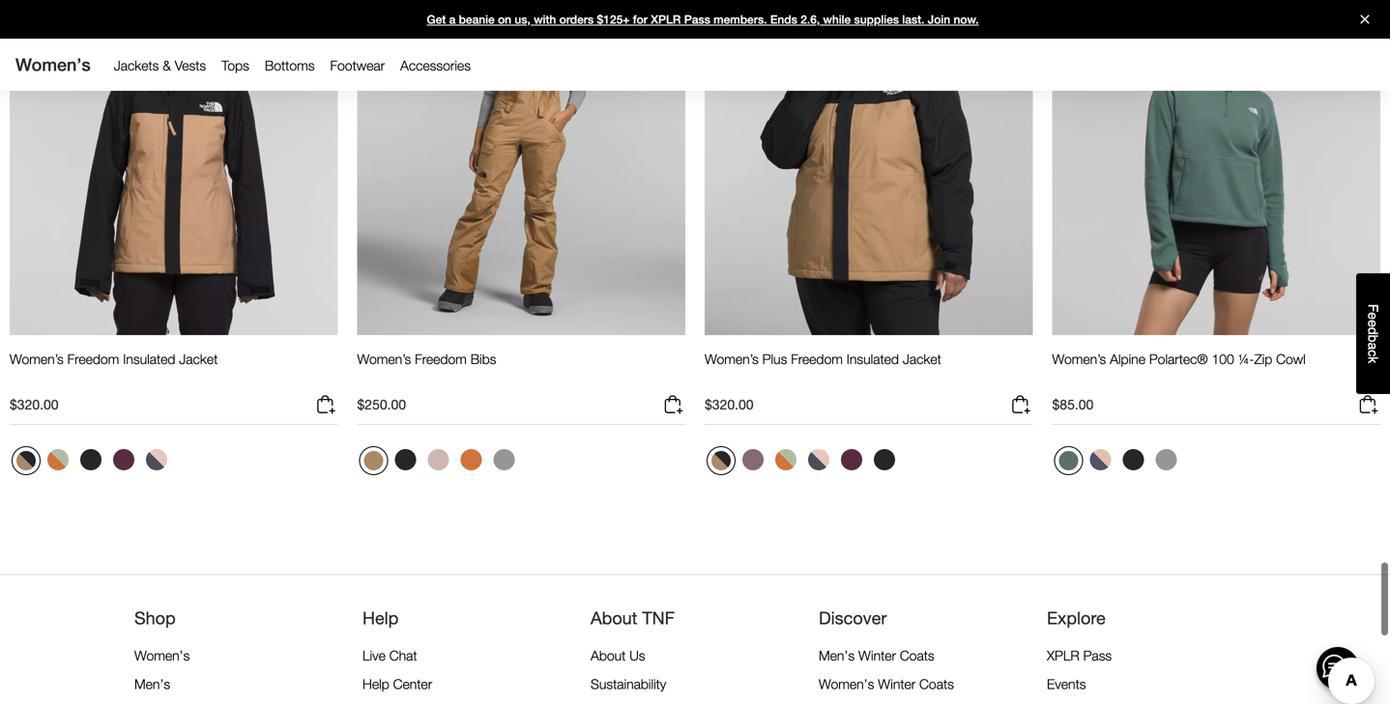 Task type: vqa. For each thing, say whether or not it's contained in the screenshot.


Task type: describe. For each thing, give the bounding box(es) containing it.
Almond Butter radio
[[359, 447, 388, 476]]

help for help center
[[363, 677, 389, 693]]

men's winter coats link
[[819, 648, 935, 664]]

tnf black image for tnf black radio
[[874, 450, 895, 471]]

¼-
[[1238, 352, 1255, 368]]

women's freedom bibs button
[[357, 351, 496, 386]]

chat
[[389, 648, 417, 664]]

TNF Black/Almond Butter radio
[[707, 447, 736, 476]]

misty sage/mandarin image
[[775, 450, 797, 471]]

2 misty sage/mandarin radio from the left
[[771, 445, 802, 476]]

men's for men's winter coats
[[819, 648, 855, 664]]

a inside f e e d b a c k button
[[1366, 343, 1381, 350]]

$125+
[[597, 13, 630, 26]]

women's winter coats
[[819, 677, 954, 693]]

women's alpine polartec® 100 ¼-zip cowl
[[1053, 352, 1306, 368]]

cowl
[[1277, 352, 1306, 368]]

get
[[427, 13, 446, 26]]

about for about tnf
[[591, 608, 638, 629]]

b
[[1366, 335, 1381, 343]]

us,
[[515, 13, 531, 26]]

jackets
[[114, 58, 159, 73]]

zip
[[1255, 352, 1273, 368]]

tnf black image for tnf black option corresponding to $85.00
[[1123, 450, 1144, 471]]

f e e d b a c k
[[1366, 304, 1381, 364]]

tnf
[[642, 608, 675, 629]]

Pink Moss Shape Etching Print radio
[[1085, 445, 1116, 476]]

with
[[534, 13, 556, 26]]

women's for women's alpine polartec® 100 ¼-zip cowl
[[1053, 352, 1106, 368]]

help center link
[[363, 677, 432, 693]]

100
[[1212, 352, 1235, 368]]

while
[[823, 13, 851, 26]]

tnf black radio for $85.00
[[1118, 445, 1149, 476]]

close image
[[1353, 15, 1378, 24]]

TNF Black radio
[[869, 445, 900, 476]]

jackets & vests button
[[106, 53, 214, 78]]

events
[[1047, 677, 1086, 693]]

$250.00 button
[[357, 394, 686, 426]]

women's inside main content
[[15, 55, 91, 75]]

$320.00 button for insulated
[[705, 394, 1033, 426]]

women's for women's freedom insulated jacket
[[10, 352, 64, 368]]

polartec®
[[1150, 352, 1208, 368]]

Fawn Grey Snake Charmer Print radio
[[738, 445, 769, 476]]

now.
[[954, 13, 979, 26]]

$320.00 for women's plus freedom insulated jacket
[[705, 397, 754, 413]]

supplies
[[854, 13, 899, 26]]

xplr pass
[[1047, 648, 1112, 664]]

members.
[[714, 13, 767, 26]]

center
[[393, 677, 432, 693]]

Boysenberry radio
[[108, 445, 139, 476]]

get a beanie on us, with orders $125+ for xplr pass members. ends 2.6, while supplies last. join now.
[[427, 13, 979, 26]]

$choose color$ option group for polartec®
[[1053, 445, 1184, 484]]

$85.00 button
[[1053, 394, 1381, 426]]

Pink Moss Faded Dye Camo Print radio
[[141, 445, 172, 476]]

women's freedom insulated jacket button
[[10, 351, 218, 386]]

women's plus freedom insulated jacket image
[[705, 0, 1033, 336]]

beanie
[[459, 13, 495, 26]]

us
[[630, 648, 645, 664]]

misty sage/mandarin image
[[47, 450, 69, 471]]

pink moss image
[[428, 450, 449, 471]]

about us link
[[591, 648, 645, 664]]

2.6,
[[801, 13, 820, 26]]

about for about us
[[591, 648, 626, 664]]

f e e d b a c k button
[[1357, 274, 1390, 395]]

bibs
[[471, 352, 496, 368]]

coats for women's winter coats
[[920, 677, 954, 693]]

live chat button
[[363, 648, 417, 664]]

pink moss faded dye camo print image
[[808, 450, 830, 471]]

bottoms button
[[257, 53, 322, 78]]

0 horizontal spatial xplr
[[651, 13, 681, 26]]

women's freedom insulated jacket
[[10, 352, 218, 368]]

about us
[[591, 648, 645, 664]]

2 e from the top
[[1366, 320, 1381, 328]]

tnf black image for tnf black option related to $320.00
[[80, 450, 102, 471]]

live chat
[[363, 648, 417, 664]]

women's freedom bibs
[[357, 352, 496, 368]]

events link
[[1047, 677, 1086, 693]]

bottoms
[[265, 58, 315, 73]]

1 e from the top
[[1366, 313, 1381, 320]]

women's plus freedom insulated jacket button
[[705, 351, 942, 386]]

almond butter image
[[364, 452, 383, 471]]

women's for women's winter coats
[[819, 677, 874, 693]]

winter for men's
[[859, 648, 896, 664]]



Task type: locate. For each thing, give the bounding box(es) containing it.
2 $choose color$ option group from the left
[[357, 445, 522, 484]]

misty sage/mandarin radio left pink moss faded dye camo print image
[[771, 445, 802, 476]]

pass
[[684, 13, 711, 26], [1084, 648, 1112, 664]]

tnf black radio for $320.00
[[75, 445, 106, 476]]

a right get
[[449, 13, 456, 26]]

1 horizontal spatial boysenberry image
[[841, 450, 863, 471]]

2 boysenberry image from the left
[[841, 450, 863, 471]]

for
[[633, 13, 648, 26]]

tnf black/almond butter image left the fawn grey snake charmer print option
[[712, 452, 731, 471]]

a inside the get a beanie on us, with orders $125+ for xplr pass members. ends 2.6, while supplies last. join now. link
[[449, 13, 456, 26]]

1 horizontal spatial a
[[1366, 343, 1381, 350]]

coats down the men's winter coats
[[920, 677, 954, 693]]

1 tnf black image from the left
[[80, 450, 102, 471]]

TNF Medium Grey Heather radio
[[1151, 445, 1182, 476]]

1 misty sage/mandarin radio from the left
[[43, 445, 73, 476]]

tnf black image right almond butter option
[[395, 450, 416, 471]]

$320.00 button up tnf black radio
[[705, 394, 1033, 426]]

a up the k
[[1366, 343, 1381, 350]]

help up the "live"
[[363, 608, 399, 629]]

women's alpine polartec® 100 ¼-zip cowl image
[[1053, 0, 1381, 336]]

0 vertical spatial about
[[591, 608, 638, 629]]

tnf black/almond butter image left misty sage/mandarin icon
[[16, 452, 36, 471]]

men's down women's link
[[134, 677, 170, 693]]

0 horizontal spatial $320.00 button
[[10, 394, 338, 426]]

accessories button
[[393, 53, 479, 78]]

boysenberry image right pink moss faded dye camo print option
[[841, 450, 863, 471]]

$250.00
[[357, 397, 406, 413]]

2 horizontal spatial women's
[[819, 677, 874, 693]]

1 horizontal spatial misty sage/mandarin radio
[[771, 445, 802, 476]]

0 horizontal spatial boysenberry image
[[113, 450, 134, 471]]

freedom inside women's freedom bibs button
[[415, 352, 467, 368]]

1 horizontal spatial pass
[[1084, 648, 1112, 664]]

jackets & vests
[[114, 58, 206, 73]]

0 horizontal spatial women's
[[15, 55, 91, 75]]

women's up 'men's' link
[[134, 648, 190, 664]]

men's down discover
[[819, 648, 855, 664]]

1 horizontal spatial men's
[[819, 648, 855, 664]]

Mandarin radio
[[456, 445, 487, 476]]

$85.00
[[1053, 397, 1094, 413]]

pass left members.
[[684, 13, 711, 26]]

$choose color$ option group for freedom
[[705, 445, 902, 484]]

tnf black/almond butter image for women's freedom insulated jacket
[[16, 452, 36, 471]]

plus
[[763, 352, 787, 368]]

xplr right for
[[651, 13, 681, 26]]

1 horizontal spatial jacket
[[903, 352, 942, 368]]

k
[[1366, 357, 1381, 364]]

0 horizontal spatial a
[[449, 13, 456, 26]]

0 horizontal spatial tnf black image
[[80, 450, 102, 471]]

1 boysenberry image from the left
[[113, 450, 134, 471]]

pink moss shape etching print image
[[1090, 450, 1112, 471]]

winter for women's
[[878, 677, 916, 693]]

insulated
[[123, 352, 175, 368], [847, 352, 899, 368]]

tnf black/almond butter image
[[16, 452, 36, 471], [712, 452, 731, 471]]

about
[[591, 608, 638, 629], [591, 648, 626, 664]]

boysenberry image for boysenberry radio
[[841, 450, 863, 471]]

1 jacket from the left
[[179, 352, 218, 368]]

1 vertical spatial help
[[363, 677, 389, 693]]

coats
[[900, 648, 935, 664], [920, 677, 954, 693]]

help
[[363, 608, 399, 629], [363, 677, 389, 693]]

winter
[[859, 648, 896, 664], [878, 677, 916, 693]]

0 vertical spatial xplr
[[651, 13, 681, 26]]

1 women's from the left
[[10, 352, 64, 368]]

about left us
[[591, 648, 626, 664]]

alpine
[[1110, 352, 1146, 368]]

tnf medium grey heather image
[[1156, 450, 1177, 471]]

TNF Black radio
[[75, 445, 106, 476], [390, 445, 421, 476], [1118, 445, 1149, 476]]

0 vertical spatial women's
[[15, 55, 91, 75]]

freedom for insulated
[[67, 352, 119, 368]]

sustainability link
[[591, 677, 667, 693]]

winter down men's winter coats "link"
[[878, 677, 916, 693]]

tnf black image left tnf medium grey heather option in the right of the page
[[1123, 450, 1144, 471]]

1 $320.00 from the left
[[10, 397, 59, 413]]

boysenberry image left pink moss faded dye camo print radio
[[113, 450, 134, 471]]

3 tnf black radio from the left
[[1118, 445, 1149, 476]]

e
[[1366, 313, 1381, 320], [1366, 320, 1381, 328]]

0 vertical spatial a
[[449, 13, 456, 26]]

men's
[[819, 648, 855, 664], [134, 677, 170, 693]]

join
[[928, 13, 951, 26]]

footwear button
[[322, 53, 393, 78]]

a
[[449, 13, 456, 26], [1366, 343, 1381, 350]]

tnf black radio left boysenberry option
[[75, 445, 106, 476]]

tnf black radio right almond butter option
[[390, 445, 421, 476]]

tnf black image left boysenberry option
[[80, 450, 102, 471]]

1 vertical spatial a
[[1366, 343, 1381, 350]]

live
[[363, 648, 386, 664]]

2 $320.00 button from the left
[[705, 394, 1033, 426]]

xplr up events
[[1047, 648, 1080, 664]]

2 horizontal spatial tnf black radio
[[1118, 445, 1149, 476]]

1 tnf black radio from the left
[[75, 445, 106, 476]]

tnf black image inside option
[[1123, 450, 1144, 471]]

ends
[[771, 13, 798, 26]]

men's link
[[134, 677, 170, 693]]

e up d
[[1366, 313, 1381, 320]]

women's for women's link
[[134, 648, 190, 664]]

2 $320.00 from the left
[[705, 397, 754, 413]]

$320.00 up tnf black/almond butter radio
[[705, 397, 754, 413]]

$320.00
[[10, 397, 59, 413], [705, 397, 754, 413]]

0 horizontal spatial $320.00
[[10, 397, 59, 413]]

shop
[[134, 608, 176, 629]]

e up b
[[1366, 320, 1381, 328]]

boysenberry image inside radio
[[841, 450, 863, 471]]

dark sage image
[[1059, 452, 1079, 471]]

tnf black/almond butter image inside radio
[[712, 452, 731, 471]]

1 horizontal spatial tnf black image
[[1123, 450, 1144, 471]]

0 vertical spatial coats
[[900, 648, 935, 664]]

0 vertical spatial help
[[363, 608, 399, 629]]

xplr pass link
[[1047, 648, 1112, 664]]

tnf black image right boysenberry radio
[[874, 450, 895, 471]]

women's freedom bibs image
[[357, 0, 686, 336]]

2 insulated from the left
[[847, 352, 899, 368]]

boysenberry image for boysenberry option
[[113, 450, 134, 471]]

2 tnf black image from the left
[[1123, 450, 1144, 471]]

1 horizontal spatial insulated
[[847, 352, 899, 368]]

1 tnf black image from the left
[[874, 450, 895, 471]]

1 horizontal spatial tnf black/almond butter image
[[712, 452, 731, 471]]

orders
[[560, 13, 594, 26]]

1 tnf black/almond butter image from the left
[[16, 452, 36, 471]]

1 vertical spatial about
[[591, 648, 626, 664]]

women's freedom insulated jacket image
[[10, 0, 338, 336]]

sustainability
[[591, 677, 667, 693]]

1 vertical spatial women's
[[134, 648, 190, 664]]

2 women's from the left
[[357, 352, 411, 368]]

1 vertical spatial xplr
[[1047, 648, 1080, 664]]

$choose color$ option group for insulated
[[10, 445, 174, 484]]

TNF Black/Almond Butter radio
[[12, 447, 41, 476]]

footwear
[[330, 58, 385, 73]]

1 horizontal spatial freedom
[[415, 352, 467, 368]]

$choose color$ option group
[[10, 445, 174, 484], [357, 445, 522, 484], [705, 445, 902, 484], [1053, 445, 1184, 484]]

freedom for bibs
[[415, 352, 467, 368]]

1 horizontal spatial $320.00
[[705, 397, 754, 413]]

Misty Sage/Mandarin radio
[[43, 445, 73, 476], [771, 445, 802, 476]]

tnf black image inside radio
[[874, 450, 895, 471]]

1 $320.00 button from the left
[[10, 394, 338, 426]]

2 horizontal spatial freedom
[[791, 352, 843, 368]]

TNF Medium Grey Heather radio
[[489, 445, 520, 476]]

help for help
[[363, 608, 399, 629]]

explore
[[1047, 608, 1106, 629]]

0 horizontal spatial tnf black radio
[[75, 445, 106, 476]]

$choose color$ option group for bibs
[[357, 445, 522, 484]]

2 about from the top
[[591, 648, 626, 664]]

help center
[[363, 677, 432, 693]]

about up about us link
[[591, 608, 638, 629]]

$320.00 button
[[10, 394, 338, 426], [705, 394, 1033, 426]]

coats for men's winter coats
[[900, 648, 935, 664]]

3 $choose color$ option group from the left
[[705, 445, 902, 484]]

3 freedom from the left
[[791, 352, 843, 368]]

2 tnf black radio from the left
[[390, 445, 421, 476]]

freedom inside women's plus freedom insulated jacket button
[[791, 352, 843, 368]]

coats up women's winter coats "link"
[[900, 648, 935, 664]]

freedom
[[67, 352, 119, 368], [415, 352, 467, 368], [791, 352, 843, 368]]

discover
[[819, 608, 887, 629]]

about tnf
[[591, 608, 675, 629]]

vests
[[175, 58, 206, 73]]

Pink Moss radio
[[423, 445, 454, 476]]

Pink Moss Faded Dye Camo Print radio
[[804, 445, 834, 476]]

get a beanie on us, with orders $125+ for xplr pass members. ends 2.6, while supplies last. join now. link
[[0, 0, 1390, 39]]

boysenberry image
[[113, 450, 134, 471], [841, 450, 863, 471]]

misty sage/mandarin radio right tnf black/almond butter option
[[43, 445, 73, 476]]

1 horizontal spatial $320.00 button
[[705, 394, 1033, 426]]

1 insulated from the left
[[123, 352, 175, 368]]

women's link
[[134, 648, 190, 664]]

1 help from the top
[[363, 608, 399, 629]]

2 help from the top
[[363, 677, 389, 693]]

0 horizontal spatial jacket
[[179, 352, 218, 368]]

women's for women's freedom bibs
[[357, 352, 411, 368]]

boysenberry image inside option
[[113, 450, 134, 471]]

1 horizontal spatial tnf black image
[[395, 450, 416, 471]]

women's down the men's winter coats
[[819, 677, 874, 693]]

1 horizontal spatial xplr
[[1047, 648, 1080, 664]]

women's alpine polartec® 100 ¼-zip cowl button
[[1053, 351, 1306, 386]]

men's winter coats
[[819, 648, 935, 664]]

3 women's from the left
[[705, 352, 759, 368]]

1 vertical spatial men's
[[134, 677, 170, 693]]

women's for women's plus freedom insulated jacket
[[705, 352, 759, 368]]

jacket
[[179, 352, 218, 368], [903, 352, 942, 368]]

tnf black image for second tnf black option from right
[[395, 450, 416, 471]]

$320.00 up tnf black/almond butter option
[[10, 397, 59, 413]]

0 vertical spatial winter
[[859, 648, 896, 664]]

0 vertical spatial pass
[[684, 13, 711, 26]]

1 about from the top
[[591, 608, 638, 629]]

on
[[498, 13, 512, 26]]

women's
[[10, 352, 64, 368], [357, 352, 411, 368], [705, 352, 759, 368], [1053, 352, 1106, 368]]

1 vertical spatial coats
[[920, 677, 954, 693]]

1 vertical spatial pass
[[1084, 648, 1112, 664]]

2 freedom from the left
[[415, 352, 467, 368]]

0 horizontal spatial tnf black/almond butter image
[[16, 452, 36, 471]]

0 horizontal spatial freedom
[[67, 352, 119, 368]]

4 $choose color$ option group from the left
[[1053, 445, 1184, 484]]

0 horizontal spatial insulated
[[123, 352, 175, 368]]

tnf medium grey heather image
[[494, 450, 515, 471]]

0 horizontal spatial pass
[[684, 13, 711, 26]]

Boysenberry radio
[[836, 445, 867, 476]]

men's for 'men's' link
[[134, 677, 170, 693]]

tnf black radio left tnf medium grey heather option in the right of the page
[[1118, 445, 1149, 476]]

freedom inside women's freedom insulated jacket button
[[67, 352, 119, 368]]

last.
[[903, 13, 925, 26]]

tops button
[[214, 53, 257, 78]]

$320.00 for women's freedom insulated jacket
[[10, 397, 59, 413]]

women's winter coats link
[[819, 677, 954, 693]]

1 vertical spatial winter
[[878, 677, 916, 693]]

mandarin image
[[461, 450, 482, 471]]

women's
[[15, 55, 91, 75], [134, 648, 190, 664], [819, 677, 874, 693]]

&
[[163, 58, 171, 73]]

1 horizontal spatial tnf black radio
[[390, 445, 421, 476]]

women's main content
[[0, 0, 1390, 575]]

1 freedom from the left
[[67, 352, 119, 368]]

2 tnf black/almond butter image from the left
[[712, 452, 731, 471]]

fawn grey snake charmer print image
[[743, 450, 764, 471]]

4 women's from the left
[[1053, 352, 1106, 368]]

winter up women's winter coats "link"
[[859, 648, 896, 664]]

xplr
[[651, 13, 681, 26], [1047, 648, 1080, 664]]

2 vertical spatial women's
[[819, 677, 874, 693]]

tnf black image
[[874, 450, 895, 471], [1123, 450, 1144, 471]]

0 horizontal spatial men's
[[134, 677, 170, 693]]

f
[[1366, 304, 1381, 313]]

pass up events
[[1084, 648, 1112, 664]]

pink moss faded dye camo print image
[[146, 450, 167, 471]]

accessories
[[400, 58, 471, 73]]

d
[[1366, 328, 1381, 335]]

Dark Sage radio
[[1054, 447, 1083, 476]]

tnf black image
[[80, 450, 102, 471], [395, 450, 416, 471]]

0 horizontal spatial tnf black image
[[874, 450, 895, 471]]

1 horizontal spatial women's
[[134, 648, 190, 664]]

women's left jackets
[[15, 55, 91, 75]]

2 jacket from the left
[[903, 352, 942, 368]]

$320.00 button for jacket
[[10, 394, 338, 426]]

tops
[[222, 58, 249, 73]]

tnf black/almond butter image inside option
[[16, 452, 36, 471]]

0 vertical spatial men's
[[819, 648, 855, 664]]

2 tnf black image from the left
[[395, 450, 416, 471]]

1 $choose color$ option group from the left
[[10, 445, 174, 484]]

help down the "live"
[[363, 677, 389, 693]]

0 horizontal spatial misty sage/mandarin radio
[[43, 445, 73, 476]]

women's plus freedom insulated jacket
[[705, 352, 942, 368]]

$320.00 button up pink moss faded dye camo print icon
[[10, 394, 338, 426]]

tnf black/almond butter image for women's plus freedom insulated jacket
[[712, 452, 731, 471]]

c
[[1366, 350, 1381, 357]]



